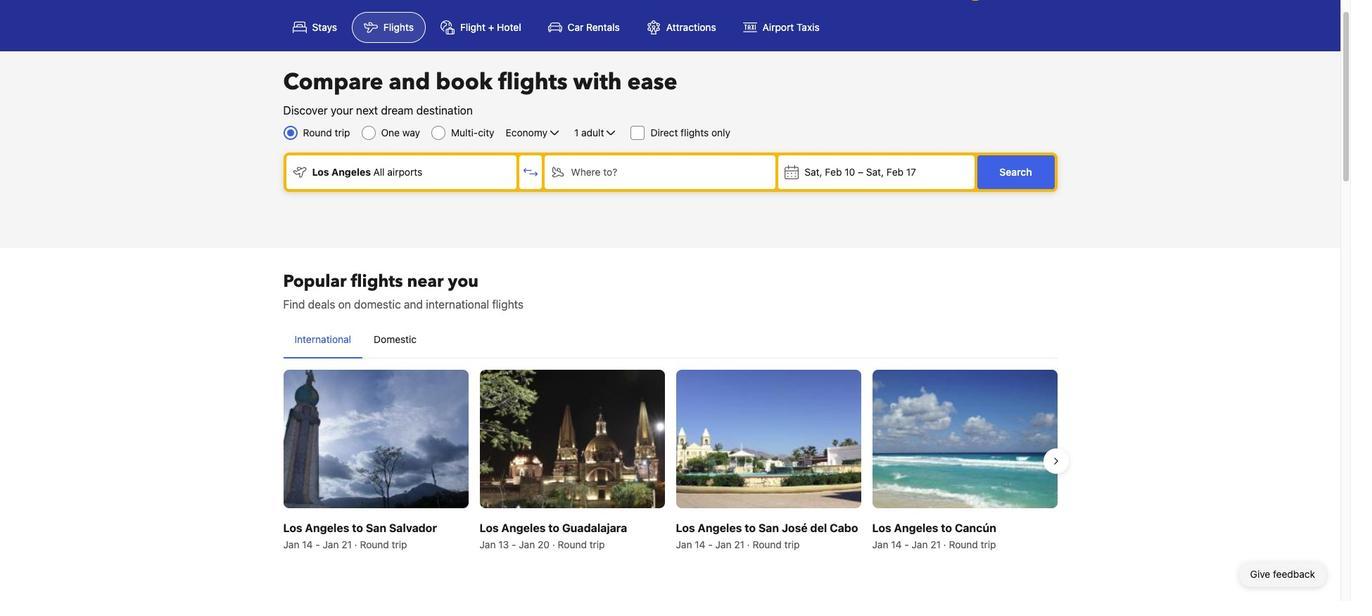 Task type: describe. For each thing, give the bounding box(es) containing it.
round inside los angeles to guadalajara jan 13 - jan 20 · round trip
[[558, 539, 587, 551]]

airport taxis
[[763, 21, 820, 33]]

your
[[331, 104, 353, 117]]

flight + hotel
[[460, 21, 521, 33]]

you
[[448, 270, 479, 293]]

international
[[294, 334, 351, 345]]

international
[[426, 298, 489, 311]]

8 jan from the left
[[912, 539, 928, 551]]

one way
[[381, 127, 420, 139]]

round inside los angeles to cancún jan 14 - jan 21 · round trip
[[949, 539, 978, 551]]

find
[[283, 298, 305, 311]]

ease
[[627, 67, 677, 98]]

popular
[[283, 270, 347, 293]]

san for salvador
[[366, 522, 386, 535]]

2 feb from the left
[[887, 166, 904, 178]]

flights right international
[[492, 298, 524, 311]]

los angeles to guadalajara image
[[480, 370, 665, 509]]

attractions link
[[635, 12, 728, 43]]

domestic
[[354, 298, 401, 311]]

all
[[373, 166, 385, 178]]

2 jan from the left
[[323, 539, 339, 551]]

to for jan
[[352, 522, 363, 535]]

to for 14
[[941, 522, 952, 535]]

flight + hotel link
[[428, 12, 533, 43]]

to for 13
[[548, 522, 559, 535]]

airport taxis link
[[731, 12, 831, 43]]

attractions
[[666, 21, 716, 33]]

1 jan from the left
[[283, 539, 299, 551]]

direct flights only
[[651, 127, 730, 139]]

6 jan from the left
[[715, 539, 731, 551]]

josé
[[782, 522, 808, 535]]

los angeles to cancún jan 14 - jan 21 · round trip
[[872, 522, 996, 551]]

14 inside los angeles to san salvador jan 14 - jan 21 · round trip
[[302, 539, 313, 551]]

21 inside los angeles to san salvador jan 14 - jan 21 · round trip
[[341, 539, 352, 551]]

–
[[858, 166, 863, 178]]

20
[[538, 539, 550, 551]]

round inside los angeles to san josé del cabo jan 14 - jan 21 · round trip
[[753, 539, 782, 551]]

- inside los angeles to guadalajara jan 13 - jan 20 · round trip
[[512, 539, 516, 551]]

cabo
[[830, 522, 858, 535]]

7 jan from the left
[[872, 539, 888, 551]]

angeles for los angeles to cancún
[[894, 522, 938, 535]]

search
[[999, 166, 1032, 178]]

feedback
[[1273, 569, 1315, 581]]

los angeles to san salvador jan 14 - jan 21 · round trip
[[283, 522, 437, 551]]

domestic
[[374, 334, 417, 345]]

round down discover
[[303, 127, 332, 139]]

los angeles to guadalajara jan 13 - jan 20 · round trip
[[480, 522, 627, 551]]

stays
[[312, 21, 337, 33]]

flight
[[460, 21, 485, 33]]

angeles for los angeles to san josé del cabo
[[698, 522, 742, 535]]

14 inside los angeles to cancún jan 14 - jan 21 · round trip
[[891, 539, 902, 551]]

dream
[[381, 104, 413, 117]]

los angeles to san josé del cabo jan 14 - jan 21 · round trip
[[676, 522, 858, 551]]

los angeles all airports
[[312, 166, 422, 178]]

international button
[[283, 322, 362, 358]]

compare
[[283, 67, 383, 98]]

1 adult
[[574, 127, 604, 139]]

los for los angeles
[[312, 166, 329, 178]]

los angeles to san josé del cabo image
[[676, 370, 861, 509]]

5 jan from the left
[[676, 539, 692, 551]]

los angeles to cancún image
[[872, 370, 1057, 509]]

and inside popular flights near you find deals on domestic and international flights
[[404, 298, 423, 311]]

los for los angeles to guadalajara
[[480, 522, 499, 535]]

on
[[338, 298, 351, 311]]

los for los angeles to san salvador
[[283, 522, 302, 535]]

sat, feb 10 – sat, feb 17
[[804, 166, 916, 178]]

domestic button
[[362, 322, 428, 358]]

way
[[402, 127, 420, 139]]

car rentals
[[568, 21, 620, 33]]

1 adult button
[[573, 125, 620, 141]]

los for los angeles to san josé del cabo
[[676, 522, 695, 535]]

17
[[906, 166, 916, 178]]

compare and book flights with ease discover your next dream destination
[[283, 67, 677, 117]]

give feedback button
[[1239, 562, 1326, 588]]



Task type: vqa. For each thing, say whether or not it's contained in the screenshot.
"LOS" associated with Los Angeles to Cancún
yes



Task type: locate. For each thing, give the bounding box(es) containing it.
with
[[573, 67, 622, 98]]

2 · from the left
[[552, 539, 555, 551]]

give
[[1250, 569, 1270, 581]]

sat, right the – on the right of page
[[866, 166, 884, 178]]

taxis
[[797, 21, 820, 33]]

2 - from the left
[[512, 539, 516, 551]]

2 sat, from the left
[[866, 166, 884, 178]]

near
[[407, 270, 444, 293]]

1 horizontal spatial feb
[[887, 166, 904, 178]]

- inside los angeles to cancún jan 14 - jan 21 · round trip
[[904, 539, 909, 551]]

- inside los angeles to san salvador jan 14 - jan 21 · round trip
[[315, 539, 320, 551]]

feb left 10
[[825, 166, 842, 178]]

cancún
[[955, 522, 996, 535]]

los inside los angeles to san salvador jan 14 - jan 21 · round trip
[[283, 522, 302, 535]]

deals
[[308, 298, 335, 311]]

rentals
[[586, 21, 620, 33]]

angeles for los angeles to san salvador
[[305, 522, 349, 535]]

2 14 from the left
[[695, 539, 705, 551]]

del
[[810, 522, 827, 535]]

1 · from the left
[[354, 539, 357, 551]]

flights left "only"
[[681, 127, 709, 139]]

tab list containing international
[[283, 322, 1057, 360]]

0 horizontal spatial sat,
[[804, 166, 822, 178]]

-
[[315, 539, 320, 551], [512, 539, 516, 551], [708, 539, 713, 551], [904, 539, 909, 551]]

to for del
[[745, 522, 756, 535]]

2 21 from the left
[[734, 539, 744, 551]]

3 · from the left
[[747, 539, 750, 551]]

jan
[[283, 539, 299, 551], [323, 539, 339, 551], [480, 539, 496, 551], [519, 539, 535, 551], [676, 539, 692, 551], [715, 539, 731, 551], [872, 539, 888, 551], [912, 539, 928, 551]]

1 14 from the left
[[302, 539, 313, 551]]

to inside los angeles to san salvador jan 14 - jan 21 · round trip
[[352, 522, 363, 535]]

round trip
[[303, 127, 350, 139]]

angeles for los angeles to guadalajara
[[501, 522, 546, 535]]

0 horizontal spatial feb
[[825, 166, 842, 178]]

1 san from the left
[[366, 522, 386, 535]]

only
[[711, 127, 730, 139]]

popular flights near you find deals on domestic and international flights
[[283, 270, 524, 311]]

flights link
[[352, 12, 426, 43]]

search button
[[977, 156, 1054, 189]]

21 inside los angeles to san josé del cabo jan 14 - jan 21 · round trip
[[734, 539, 744, 551]]

4 jan from the left
[[519, 539, 535, 551]]

+
[[488, 21, 494, 33]]

1 vertical spatial and
[[404, 298, 423, 311]]

- inside los angeles to san josé del cabo jan 14 - jan 21 · round trip
[[708, 539, 713, 551]]

multi-city
[[451, 127, 494, 139]]

· inside los angeles to guadalajara jan 13 - jan 20 · round trip
[[552, 539, 555, 551]]

tab list
[[283, 322, 1057, 360]]

round inside los angeles to san salvador jan 14 - jan 21 · round trip
[[360, 539, 389, 551]]

los inside los angeles to san josé del cabo jan 14 - jan 21 · round trip
[[676, 522, 695, 535]]

3 14 from the left
[[891, 539, 902, 551]]

round
[[303, 127, 332, 139], [360, 539, 389, 551], [558, 539, 587, 551], [753, 539, 782, 551], [949, 539, 978, 551]]

2 horizontal spatial 21
[[930, 539, 941, 551]]

trip
[[335, 127, 350, 139], [392, 539, 407, 551], [589, 539, 605, 551], [784, 539, 800, 551], [981, 539, 996, 551]]

discover
[[283, 104, 328, 117]]

angeles for los angeles
[[331, 166, 371, 178]]

sat,
[[804, 166, 822, 178], [866, 166, 884, 178]]

to?
[[603, 166, 617, 178]]

· inside los angeles to san josé del cabo jan 14 - jan 21 · round trip
[[747, 539, 750, 551]]

1 horizontal spatial sat,
[[866, 166, 884, 178]]

feb
[[825, 166, 842, 178], [887, 166, 904, 178]]

0 horizontal spatial 21
[[341, 539, 352, 551]]

one
[[381, 127, 400, 139]]

2 san from the left
[[758, 522, 779, 535]]

1 horizontal spatial 21
[[734, 539, 744, 551]]

to left salvador
[[352, 522, 363, 535]]

round down salvador
[[360, 539, 389, 551]]

airports
[[387, 166, 422, 178]]

region
[[272, 364, 1068, 558]]

trip down josé
[[784, 539, 800, 551]]

los angeles to san salvador image
[[283, 370, 468, 509]]

1 horizontal spatial san
[[758, 522, 779, 535]]

to left josé
[[745, 522, 756, 535]]

to inside los angeles to san josé del cabo jan 14 - jan 21 · round trip
[[745, 522, 756, 535]]

and down 'near'
[[404, 298, 423, 311]]

0 horizontal spatial san
[[366, 522, 386, 535]]

give feedback
[[1250, 569, 1315, 581]]

and up dream
[[389, 67, 430, 98]]

multi-
[[451, 127, 478, 139]]

to left cancún
[[941, 522, 952, 535]]

sat, left 10
[[804, 166, 822, 178]]

city
[[478, 127, 494, 139]]

1 to from the left
[[352, 522, 363, 535]]

hotel
[[497, 21, 521, 33]]

· inside los angeles to san salvador jan 14 - jan 21 · round trip
[[354, 539, 357, 551]]

10
[[845, 166, 855, 178]]

san inside los angeles to san salvador jan 14 - jan 21 · round trip
[[366, 522, 386, 535]]

stays link
[[280, 12, 349, 43]]

1 feb from the left
[[825, 166, 842, 178]]

flights
[[383, 21, 414, 33]]

trip down the your
[[335, 127, 350, 139]]

round down cancún
[[949, 539, 978, 551]]

san
[[366, 522, 386, 535], [758, 522, 779, 535]]

to inside los angeles to guadalajara jan 13 - jan 20 · round trip
[[548, 522, 559, 535]]

to inside los angeles to cancún jan 14 - jan 21 · round trip
[[941, 522, 952, 535]]

1 21 from the left
[[341, 539, 352, 551]]

trip inside los angeles to cancún jan 14 - jan 21 · round trip
[[981, 539, 996, 551]]

· inside los angeles to cancún jan 14 - jan 21 · round trip
[[943, 539, 946, 551]]

·
[[354, 539, 357, 551], [552, 539, 555, 551], [747, 539, 750, 551], [943, 539, 946, 551]]

21
[[341, 539, 352, 551], [734, 539, 744, 551], [930, 539, 941, 551]]

car rentals link
[[536, 12, 632, 43]]

region containing los angeles to san salvador
[[272, 364, 1068, 558]]

trip inside los angeles to san salvador jan 14 - jan 21 · round trip
[[392, 539, 407, 551]]

angeles inside los angeles to guadalajara jan 13 - jan 20 · round trip
[[501, 522, 546, 535]]

angeles inside los angeles to cancún jan 14 - jan 21 · round trip
[[894, 522, 938, 535]]

guadalajara
[[562, 522, 627, 535]]

4 to from the left
[[941, 522, 952, 535]]

san for josé
[[758, 522, 779, 535]]

where to? button
[[545, 156, 776, 189]]

salvador
[[389, 522, 437, 535]]

1
[[574, 127, 579, 139]]

1 - from the left
[[315, 539, 320, 551]]

flights up economy
[[498, 67, 568, 98]]

to
[[352, 522, 363, 535], [548, 522, 559, 535], [745, 522, 756, 535], [941, 522, 952, 535]]

trip inside los angeles to guadalajara jan 13 - jan 20 · round trip
[[589, 539, 605, 551]]

2 to from the left
[[548, 522, 559, 535]]

trip down cancún
[[981, 539, 996, 551]]

feb left "17"
[[887, 166, 904, 178]]

los for los angeles to cancún
[[872, 522, 891, 535]]

2 horizontal spatial 14
[[891, 539, 902, 551]]

flights inside 'compare and book flights with ease discover your next dream destination'
[[498, 67, 568, 98]]

next
[[356, 104, 378, 117]]

3 to from the left
[[745, 522, 756, 535]]

sat, feb 10 – sat, feb 17 button
[[778, 156, 974, 189]]

and
[[389, 67, 430, 98], [404, 298, 423, 311]]

trip down guadalajara on the bottom of the page
[[589, 539, 605, 551]]

0 vertical spatial and
[[389, 67, 430, 98]]

3 jan from the left
[[480, 539, 496, 551]]

direct
[[651, 127, 678, 139]]

car
[[568, 21, 583, 33]]

economy
[[506, 127, 547, 139]]

airport
[[763, 21, 794, 33]]

1 horizontal spatial 14
[[695, 539, 705, 551]]

san inside los angeles to san josé del cabo jan 14 - jan 21 · round trip
[[758, 522, 779, 535]]

san left salvador
[[366, 522, 386, 535]]

3 21 from the left
[[930, 539, 941, 551]]

3 - from the left
[[708, 539, 713, 551]]

san left josé
[[758, 522, 779, 535]]

13
[[498, 539, 509, 551]]

angeles inside los angeles to san salvador jan 14 - jan 21 · round trip
[[305, 522, 349, 535]]

los
[[312, 166, 329, 178], [283, 522, 302, 535], [480, 522, 499, 535], [676, 522, 695, 535], [872, 522, 891, 535]]

round down josé
[[753, 539, 782, 551]]

flights up domestic
[[351, 270, 403, 293]]

0 horizontal spatial 14
[[302, 539, 313, 551]]

4 · from the left
[[943, 539, 946, 551]]

trip inside los angeles to san josé del cabo jan 14 - jan 21 · round trip
[[784, 539, 800, 551]]

14 inside los angeles to san josé del cabo jan 14 - jan 21 · round trip
[[695, 539, 705, 551]]

21 inside los angeles to cancún jan 14 - jan 21 · round trip
[[930, 539, 941, 551]]

to up 20
[[548, 522, 559, 535]]

adult
[[581, 127, 604, 139]]

book
[[436, 67, 493, 98]]

destination
[[416, 104, 473, 117]]

and inside 'compare and book flights with ease discover your next dream destination'
[[389, 67, 430, 98]]

1 sat, from the left
[[804, 166, 822, 178]]

where
[[571, 166, 601, 178]]

4 - from the left
[[904, 539, 909, 551]]

where to?
[[571, 166, 617, 178]]

los inside los angeles to guadalajara jan 13 - jan 20 · round trip
[[480, 522, 499, 535]]

round down guadalajara on the bottom of the page
[[558, 539, 587, 551]]

los inside los angeles to cancún jan 14 - jan 21 · round trip
[[872, 522, 891, 535]]

trip down salvador
[[392, 539, 407, 551]]

angeles inside los angeles to san josé del cabo jan 14 - jan 21 · round trip
[[698, 522, 742, 535]]

flights
[[498, 67, 568, 98], [681, 127, 709, 139], [351, 270, 403, 293], [492, 298, 524, 311]]

14
[[302, 539, 313, 551], [695, 539, 705, 551], [891, 539, 902, 551]]



